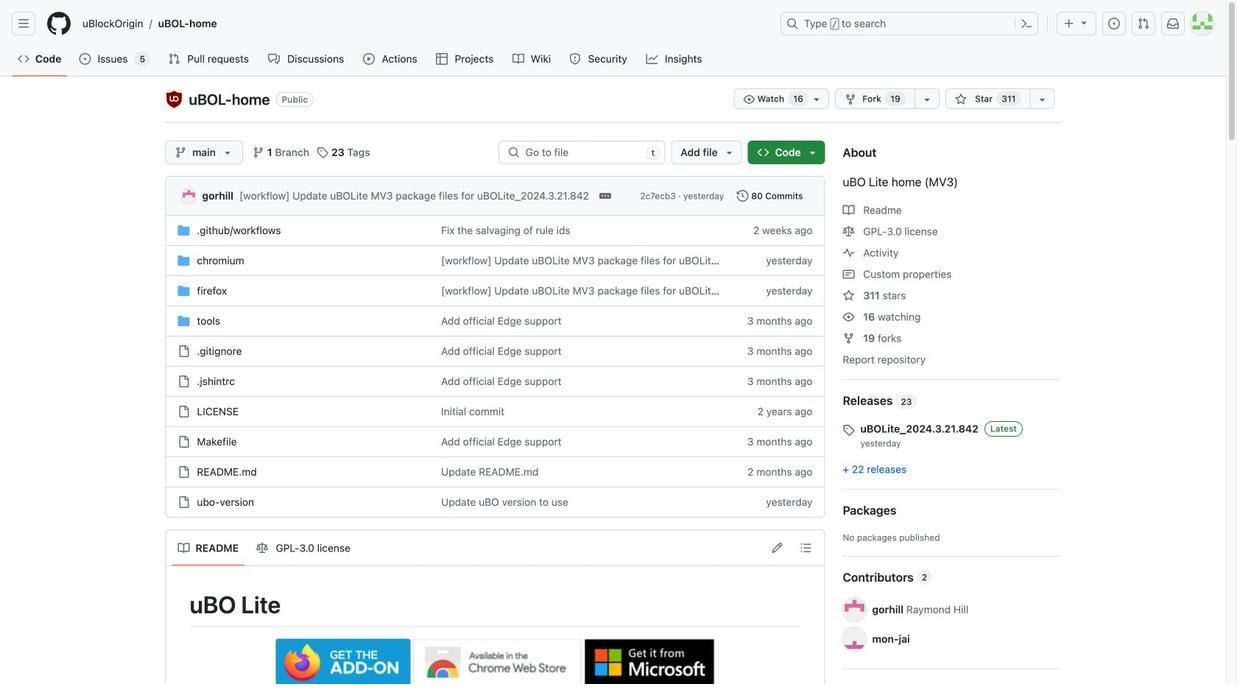 Task type: vqa. For each thing, say whether or not it's contained in the screenshot.
rightmost triangle down image
yes



Task type: describe. For each thing, give the bounding box(es) containing it.
1 vertical spatial code image
[[758, 147, 770, 158]]

@mon jai image
[[843, 628, 867, 651]]

tag image
[[843, 424, 855, 436]]

issue opened image for left git pull request image
[[79, 53, 91, 65]]

1 git branch image from the left
[[175, 147, 187, 158]]

star image
[[843, 290, 855, 302]]

0 horizontal spatial git pull request image
[[168, 53, 180, 65]]

owner avatar image
[[165, 91, 183, 108]]

graph image
[[646, 53, 658, 65]]

homepage image
[[47, 12, 71, 35]]

comment discussion image
[[268, 53, 280, 65]]

2 directory image from the top
[[178, 285, 190, 297]]

table image
[[436, 53, 448, 65]]

0 horizontal spatial eye image
[[743, 94, 755, 105]]

2 git branch image from the left
[[253, 147, 264, 158]]

triangle down image for the bottommost code icon
[[807, 147, 819, 158]]

1 horizontal spatial git pull request image
[[1138, 18, 1150, 29]]

1 horizontal spatial book image
[[843, 204, 855, 216]]

search image
[[508, 147, 520, 158]]

1 vertical spatial eye image
[[843, 311, 855, 323]]

see your forks of this repository image
[[921, 94, 933, 105]]

pulse image
[[843, 247, 855, 259]]

triangle down image
[[1078, 17, 1090, 28]]

repo forked image
[[845, 94, 857, 105]]

edit file image
[[772, 542, 783, 554]]

star image
[[955, 94, 967, 105]]

notifications image
[[1168, 18, 1179, 29]]

get ublock origin lite for microsoft edge image
[[585, 639, 715, 684]]

shield image
[[569, 53, 581, 65]]

get ubo lite for chromium image
[[414, 639, 582, 684]]



Task type: locate. For each thing, give the bounding box(es) containing it.
0 horizontal spatial triangle down image
[[222, 147, 233, 158]]

1 directory image from the top
[[178, 225, 190, 236]]

1 horizontal spatial issue opened image
[[1109, 18, 1120, 29]]

0 vertical spatial book image
[[513, 53, 524, 65]]

issue opened image for right git pull request image
[[1109, 18, 1120, 29]]

book image up law image at right
[[843, 204, 855, 216]]

list
[[77, 12, 772, 35], [172, 537, 358, 560]]

0 horizontal spatial code image
[[18, 53, 29, 65]]

1 vertical spatial directory image
[[178, 315, 190, 327]]

git pull request image left notifications image
[[1138, 18, 1150, 29]]

3 triangle down image from the left
[[807, 147, 819, 158]]

eye image
[[743, 94, 755, 105], [843, 311, 855, 323]]

git pull request image
[[1138, 18, 1150, 29], [168, 53, 180, 65]]

note image
[[843, 268, 855, 280]]

0 horizontal spatial issue opened image
[[79, 53, 91, 65]]

git branch image up gorhill icon
[[175, 147, 187, 158]]

1 directory image from the top
[[178, 255, 190, 267]]

0 vertical spatial issue opened image
[[1109, 18, 1120, 29]]

0 vertical spatial directory image
[[178, 255, 190, 267]]

0 horizontal spatial book image
[[513, 53, 524, 65]]

git pull request image up owner avatar
[[168, 53, 180, 65]]

triangle down image
[[222, 147, 233, 158], [724, 147, 736, 158], [807, 147, 819, 158]]

1 vertical spatial git pull request image
[[168, 53, 180, 65]]

tag image
[[317, 147, 329, 158]]

1 vertical spatial directory image
[[178, 285, 190, 297]]

command palette image
[[1021, 18, 1033, 29]]

311 users starred this repository element
[[997, 91, 1021, 106]]

1 horizontal spatial triangle down image
[[724, 147, 736, 158]]

1 vertical spatial book image
[[843, 204, 855, 216]]

2 triangle down image from the left
[[724, 147, 736, 158]]

0 horizontal spatial git branch image
[[175, 147, 187, 158]]

directory image
[[178, 225, 190, 236], [178, 315, 190, 327]]

1 horizontal spatial code image
[[758, 147, 770, 158]]

0 vertical spatial code image
[[18, 53, 29, 65]]

plus image
[[1064, 18, 1075, 29]]

issue opened image
[[1109, 18, 1120, 29], [79, 53, 91, 65]]

gorhill image
[[182, 189, 196, 204]]

1 horizontal spatial git branch image
[[253, 147, 264, 158]]

0 vertical spatial git pull request image
[[1138, 18, 1150, 29]]

0 vertical spatial eye image
[[743, 94, 755, 105]]

2 directory image from the top
[[178, 315, 190, 327]]

play image
[[363, 53, 375, 65]]

0 vertical spatial list
[[77, 12, 772, 35]]

repo forked image
[[843, 333, 855, 344]]

law image
[[256, 543, 268, 554]]

1 vertical spatial issue opened image
[[79, 53, 91, 65]]

git branch image
[[175, 147, 187, 158], [253, 147, 264, 158]]

add this repository to a list image
[[1037, 94, 1049, 105]]

@gorhill image
[[843, 598, 867, 622]]

law image
[[843, 226, 855, 238]]

get ubo lite for firefox image
[[276, 639, 411, 684]]

outline image
[[800, 542, 812, 554]]

book image left shield icon
[[513, 53, 524, 65]]

book image
[[178, 543, 190, 554]]

code image
[[18, 53, 29, 65], [758, 147, 770, 158]]

directory image
[[178, 255, 190, 267], [178, 285, 190, 297]]

history image
[[737, 190, 749, 202]]

1 vertical spatial list
[[172, 537, 358, 560]]

1 horizontal spatial eye image
[[843, 311, 855, 323]]

book image
[[513, 53, 524, 65], [843, 204, 855, 216]]

triangle down image for 1st git branch icon from the left
[[222, 147, 233, 158]]

2 horizontal spatial triangle down image
[[807, 147, 819, 158]]

1 triangle down image from the left
[[222, 147, 233, 158]]

git branch image left tag icon
[[253, 147, 264, 158]]

0 vertical spatial directory image
[[178, 225, 190, 236]]



